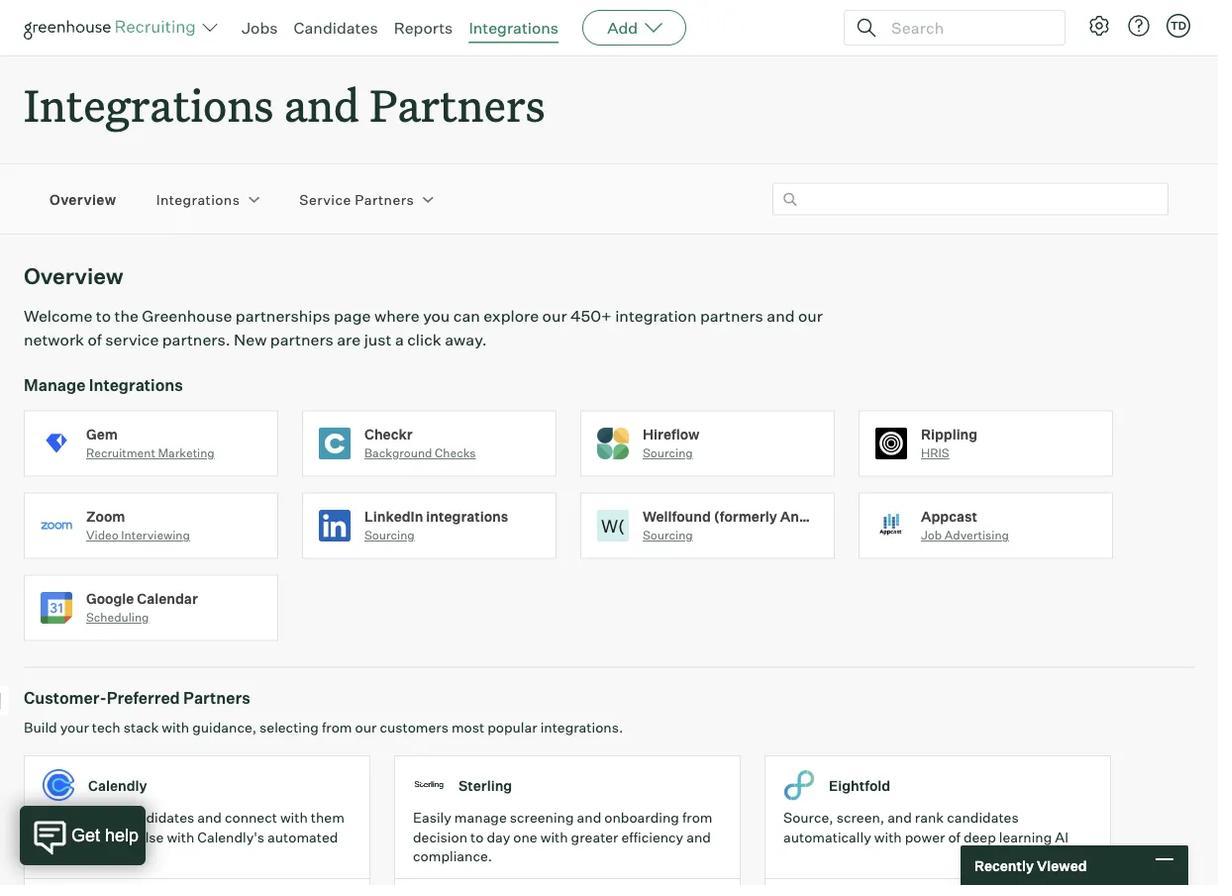Task type: describe. For each thing, give the bounding box(es) containing it.
your
[[60, 719, 89, 736]]

impress
[[43, 809, 95, 827]]

easily
[[413, 809, 451, 827]]

appcast
[[921, 508, 977, 525]]

screen,
[[836, 809, 884, 827]]

video
[[86, 528, 119, 543]]

where
[[374, 306, 420, 326]]

scheduling
[[86, 610, 149, 625]]

with right else
[[167, 829, 194, 846]]

source, screen, and rank candidates automatically with power of deep learning ai
[[783, 809, 1069, 846]]

service
[[105, 330, 159, 350]]

most
[[451, 719, 484, 736]]

and inside welcome to the greenhouse partnerships page where you can explore our 450+ integration partners and our network of service partners. new partners are just a click away.
[[767, 306, 795, 326]]

gem recruitment marketing
[[86, 426, 215, 461]]

0 vertical spatial integrations link
[[469, 18, 559, 38]]

partners for integrations and partners
[[370, 75, 545, 134]]

impress top candidates and connect with them before anyone else with calendly's automated scheduling.
[[43, 809, 344, 865]]

rippling
[[921, 426, 978, 443]]

recently viewed
[[974, 857, 1087, 874]]

just
[[364, 330, 392, 350]]

automated
[[267, 829, 338, 846]]

a
[[395, 330, 404, 350]]

guidance,
[[192, 719, 257, 736]]

build your tech stack with guidance, selecting from our customers most popular integrations.
[[24, 719, 623, 736]]

w(
[[601, 515, 625, 537]]

interviewing
[[121, 528, 190, 543]]

google
[[86, 590, 134, 607]]

job
[[921, 528, 942, 543]]

rank
[[915, 809, 944, 827]]

0 horizontal spatial partners
[[270, 330, 334, 350]]

and inside source, screen, and rank candidates automatically with power of deep learning ai
[[887, 809, 912, 827]]

google calendar scheduling
[[86, 590, 198, 625]]

greenhouse recruiting image
[[24, 16, 202, 40]]

td button
[[1167, 14, 1190, 38]]

easily manage screening and onboarding from decision to day one with greater efficiency and compliance.
[[413, 809, 713, 865]]

wellfound (formerly angellist talent) sourcing
[[643, 508, 897, 543]]

new
[[234, 330, 267, 350]]

greenhouse
[[142, 306, 232, 326]]

zoom video interviewing
[[86, 508, 190, 543]]

sourcing inside linkedin integrations sourcing
[[364, 528, 415, 543]]

calendar
[[137, 590, 198, 607]]

page
[[334, 306, 371, 326]]

compliance.
[[413, 848, 492, 865]]

manage
[[454, 809, 507, 827]]

ai
[[1055, 829, 1069, 846]]

Search text field
[[886, 13, 1047, 42]]

hireflow sourcing
[[643, 426, 700, 461]]

450+
[[570, 306, 612, 326]]

zoom
[[86, 508, 125, 525]]

source,
[[783, 809, 833, 827]]

popular
[[487, 719, 537, 736]]

with inside easily manage screening and onboarding from decision to day one with greater efficiency and compliance.
[[540, 829, 568, 846]]

and inside impress top candidates and connect with them before anyone else with calendly's automated scheduling.
[[197, 809, 222, 827]]

partnerships
[[235, 306, 330, 326]]

click
[[407, 330, 441, 350]]

learning
[[999, 829, 1052, 846]]

checkr
[[364, 426, 413, 443]]

integrations
[[426, 508, 508, 525]]

td
[[1170, 19, 1186, 32]]

0 vertical spatial partners
[[700, 306, 763, 326]]

of inside source, screen, and rank candidates automatically with power of deep learning ai
[[948, 829, 960, 846]]

appcast job advertising
[[921, 508, 1009, 543]]

configure image
[[1087, 14, 1111, 38]]

efficiency
[[621, 829, 683, 846]]

angellist
[[780, 508, 845, 525]]

eightfold
[[829, 777, 890, 794]]

0 horizontal spatial our
[[355, 719, 377, 736]]

candidates inside impress top candidates and connect with them before anyone else with calendly's automated scheduling.
[[123, 809, 194, 827]]

else
[[138, 829, 164, 846]]

linkedin integrations sourcing
[[364, 508, 508, 543]]

reports link
[[394, 18, 453, 38]]

to inside welcome to the greenhouse partnerships page where you can explore our 450+ integration partners and our network of service partners. new partners are just a click away.
[[96, 306, 111, 326]]

overview link
[[50, 190, 116, 209]]

add button
[[582, 10, 686, 46]]

background
[[364, 446, 432, 461]]

integrations and partners
[[24, 75, 545, 134]]

top
[[98, 809, 120, 827]]

are
[[337, 330, 361, 350]]

customer-preferred partners
[[24, 688, 250, 708]]

0 vertical spatial overview
[[50, 191, 116, 208]]

recently
[[974, 857, 1034, 874]]

service partners
[[299, 191, 414, 208]]

checks
[[435, 446, 476, 461]]

gem
[[86, 426, 118, 443]]



Task type: vqa. For each thing, say whether or not it's contained in the screenshot.
the "(formerly"
yes



Task type: locate. For each thing, give the bounding box(es) containing it.
deep
[[963, 829, 996, 846]]

advertising
[[945, 528, 1009, 543]]

welcome to the greenhouse partnerships page where you can explore our 450+ integration partners and our network of service partners. new partners are just a click away.
[[24, 306, 823, 350]]

scheduling.
[[43, 848, 118, 865]]

with right stack
[[162, 719, 189, 736]]

0 vertical spatial to
[[96, 306, 111, 326]]

checkr background checks
[[364, 426, 476, 461]]

anyone
[[87, 829, 135, 846]]

with down screen,
[[874, 829, 902, 846]]

power
[[905, 829, 945, 846]]

preferred
[[107, 688, 180, 708]]

of left service
[[88, 330, 102, 350]]

jobs
[[242, 18, 278, 38]]

to down manage
[[470, 829, 484, 846]]

to left 'the'
[[96, 306, 111, 326]]

1 horizontal spatial our
[[542, 306, 567, 326]]

greater
[[571, 829, 618, 846]]

candidates link
[[294, 18, 378, 38]]

rippling hris
[[921, 426, 978, 461]]

None text field
[[772, 183, 1169, 216]]

candidates up else
[[123, 809, 194, 827]]

hris
[[921, 446, 949, 461]]

0 horizontal spatial to
[[96, 306, 111, 326]]

1 horizontal spatial of
[[948, 829, 960, 846]]

the
[[114, 306, 139, 326]]

them
[[311, 809, 344, 827]]

2 horizontal spatial our
[[798, 306, 823, 326]]

1 vertical spatial overview
[[24, 263, 124, 290]]

partners up guidance,
[[183, 688, 250, 708]]

viewed
[[1037, 857, 1087, 874]]

1 vertical spatial partners
[[355, 191, 414, 208]]

sourcing down linkedin
[[364, 528, 415, 543]]

0 vertical spatial partners
[[370, 75, 545, 134]]

customers
[[380, 719, 448, 736]]

stack
[[124, 719, 159, 736]]

one
[[513, 829, 537, 846]]

screening
[[510, 809, 574, 827]]

2 vertical spatial partners
[[183, 688, 250, 708]]

marketing
[[158, 446, 215, 461]]

0 horizontal spatial from
[[322, 719, 352, 736]]

to
[[96, 306, 111, 326], [470, 829, 484, 846]]

explore
[[483, 306, 539, 326]]

candidates
[[294, 18, 378, 38]]

1 horizontal spatial from
[[682, 809, 713, 827]]

(formerly
[[714, 508, 777, 525]]

0 horizontal spatial candidates
[[123, 809, 194, 827]]

you
[[423, 306, 450, 326]]

can
[[453, 306, 480, 326]]

to inside easily manage screening and onboarding from decision to day one with greater efficiency and compliance.
[[470, 829, 484, 846]]

our
[[542, 306, 567, 326], [798, 306, 823, 326], [355, 719, 377, 736]]

sourcing inside the wellfound (formerly angellist talent) sourcing
[[643, 528, 693, 543]]

overview
[[50, 191, 116, 208], [24, 263, 124, 290]]

manage integrations
[[24, 375, 183, 395]]

sourcing
[[643, 446, 693, 461], [364, 528, 415, 543], [643, 528, 693, 543]]

candidates up deep
[[947, 809, 1019, 827]]

0 horizontal spatial integrations link
[[156, 190, 240, 209]]

1 horizontal spatial integrations link
[[469, 18, 559, 38]]

of left deep
[[948, 829, 960, 846]]

decision
[[413, 829, 467, 846]]

integrations
[[469, 18, 559, 38], [24, 75, 274, 134], [156, 191, 240, 208], [89, 375, 183, 395]]

with inside source, screen, and rank candidates automatically with power of deep learning ai
[[874, 829, 902, 846]]

before
[[43, 829, 84, 846]]

wellfound
[[643, 508, 711, 525]]

from right selecting
[[322, 719, 352, 736]]

automatically
[[783, 829, 871, 846]]

partners right service
[[355, 191, 414, 208]]

jobs link
[[242, 18, 278, 38]]

1 horizontal spatial partners
[[700, 306, 763, 326]]

from up efficiency
[[682, 809, 713, 827]]

2 candidates from the left
[[947, 809, 1019, 827]]

welcome
[[24, 306, 92, 326]]

with
[[162, 719, 189, 736], [280, 809, 308, 827], [167, 829, 194, 846], [540, 829, 568, 846], [874, 829, 902, 846]]

calendly
[[88, 777, 147, 794]]

1 candidates from the left
[[123, 809, 194, 827]]

1 vertical spatial integrations link
[[156, 190, 240, 209]]

integrations.
[[540, 719, 623, 736]]

connect
[[225, 809, 277, 827]]

and
[[284, 75, 359, 134], [767, 306, 795, 326], [197, 809, 222, 827], [577, 809, 601, 827], [887, 809, 912, 827], [686, 829, 711, 846]]

1 vertical spatial of
[[948, 829, 960, 846]]

candidates inside source, screen, and rank candidates automatically with power of deep learning ai
[[947, 809, 1019, 827]]

network
[[24, 330, 84, 350]]

1 vertical spatial to
[[470, 829, 484, 846]]

1 horizontal spatial candidates
[[947, 809, 1019, 827]]

integration
[[615, 306, 697, 326]]

day
[[487, 829, 510, 846]]

onboarding
[[604, 809, 679, 827]]

partners for customer-preferred partners
[[183, 688, 250, 708]]

1 vertical spatial partners
[[270, 330, 334, 350]]

customer-
[[24, 688, 107, 708]]

of inside welcome to the greenhouse partnerships page where you can explore our 450+ integration partners and our network of service partners. new partners are just a click away.
[[88, 330, 102, 350]]

0 vertical spatial from
[[322, 719, 352, 736]]

add
[[607, 18, 638, 38]]

manage
[[24, 375, 86, 395]]

talent)
[[848, 508, 897, 525]]

partners down reports 'link'
[[370, 75, 545, 134]]

partners right integration
[[700, 306, 763, 326]]

hireflow
[[643, 426, 700, 443]]

1 vertical spatial from
[[682, 809, 713, 827]]

0 horizontal spatial of
[[88, 330, 102, 350]]

1 horizontal spatial to
[[470, 829, 484, 846]]

partners down partnerships
[[270, 330, 334, 350]]

sourcing inside hireflow sourcing
[[643, 446, 693, 461]]

tech
[[92, 719, 121, 736]]

away.
[[445, 330, 487, 350]]

sourcing down wellfound
[[643, 528, 693, 543]]

with down screening
[[540, 829, 568, 846]]

0 vertical spatial of
[[88, 330, 102, 350]]

sourcing down hireflow
[[643, 446, 693, 461]]

linkedin
[[364, 508, 423, 525]]

integrations link
[[469, 18, 559, 38], [156, 190, 240, 209]]

with up automated
[[280, 809, 308, 827]]

partners
[[700, 306, 763, 326], [270, 330, 334, 350]]

from inside easily manage screening and onboarding from decision to day one with greater efficiency and compliance.
[[682, 809, 713, 827]]

build
[[24, 719, 57, 736]]



